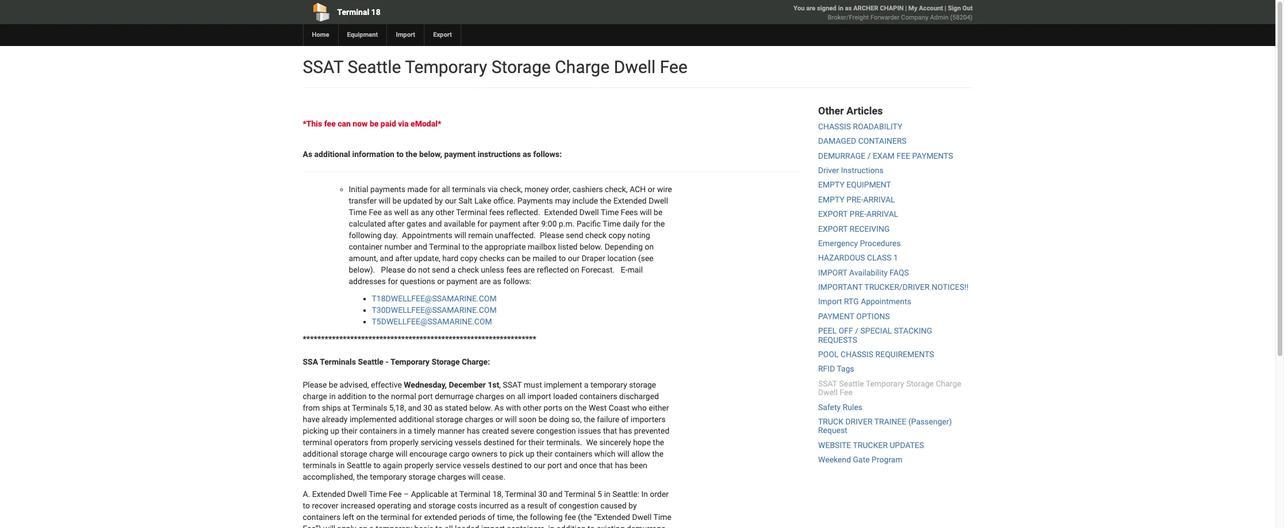 Task type: describe. For each thing, give the bounding box(es) containing it.
import inside 'link'
[[396, 31, 415, 39]]

to right information
[[397, 150, 404, 159]]

terminal down salt
[[456, 208, 487, 217]]

all inside a. extended dwell time fee – applicable at terminal 18, terminal 30 and terminal 5 in seattle: in order to recover increased operating and storage costs incurred as a result of congestion caused by containers left on the terminal for extended periods of time, the following fee (the "extended dwell time fee") will apply on a temporary basis to all loaded import containers, in addition to existing demurr
[[445, 524, 453, 528]]

ssat seattle temporary storage charge dwell fee
[[303, 57, 688, 77]]

0 horizontal spatial /
[[855, 326, 859, 335]]

please inside initial payments made for all terminals via check, money order, cashiers check, ach or wire transfer will be updated by our salt lake office. payments may include the extended dwell time fee as well as any other terminal fees reflected.  extended dwell time fees will be calculated after gates and available for payment after 9:00 p.m. pacific time daily for the following day.  appointments will remain unaffected.  please send check copy noting container number and terminal to the appropriate mailbox listed below. depending on amount, and after update, hard copy checks can be mailed to our draper location (see below).   please do not send a check unless fees are reflected on forecast.   e-mail addresses for questions or payment are as follows:
[[540, 231, 564, 240]]

0 vertical spatial fee
[[324, 119, 336, 128]]

home
[[312, 31, 329, 39]]

extended inside a. extended dwell time fee – applicable at terminal 18, terminal 30 and terminal 5 in seattle: in order to recover increased operating and storage costs incurred as a result of congestion caused by containers left on the terminal for extended periods of time, the following fee (the "extended dwell time fee") will apply on a temporary basis to all loaded import containers, in addition to existing demurr
[[312, 489, 345, 499]]

time down the order
[[654, 512, 672, 522]]

0 vertical spatial from
[[303, 403, 320, 412]]

0 horizontal spatial are
[[480, 277, 491, 286]]

2 empty from the top
[[818, 195, 845, 204]]

in right 5
[[604, 489, 611, 499]]

gates
[[407, 219, 427, 228]]

1 vertical spatial send
[[432, 265, 449, 274]]

wednesday,
[[404, 380, 447, 389]]

a left result
[[521, 501, 525, 510]]

the down remain
[[471, 242, 483, 251]]

via for paid
[[398, 119, 409, 128]]

applicable
[[411, 489, 449, 499]]

archer
[[854, 5, 879, 12]]

as up gates at the left of page
[[411, 208, 419, 217]]

updates
[[890, 440, 924, 450]]

by inside a. extended dwell time fee – applicable at terminal 18, terminal 30 and terminal 5 in seattle: in order to recover increased operating and storage costs incurred as a result of congestion caused by containers left on the terminal for extended periods of time, the following fee (the "extended dwell time fee") will apply on a temporary basis to all loaded import containers, in addition to existing demurr
[[629, 501, 637, 510]]

on up with on the bottom of page
[[506, 392, 515, 401]]

1 vertical spatial pre-
[[850, 209, 867, 219]]

seattle inside , ssat must implement a temporary storage charge in addition to the normal port demurrage charges on all import loaded containers discharged from ships at terminals 5,18, and 30 as stated below. as with other ports on the west coast who either have already implemented additional storage charges or will soon be doing so, the failure of importers picking up their containers in a timely manner has created severe congestion issues that has prevented terminal operators from properly servicing vessels destined for their terminals.  we sincerely hope the additional storage charge will encourage cargo owners to pick up their containers which will allow the terminals in seattle to again properly service vessels destined to our port and once that has been accomplished, the temporary storage charges will cease.
[[347, 461, 372, 470]]

payment options link
[[818, 312, 890, 321]]

0 vertical spatial charge
[[303, 392, 327, 401]]

the up containers,
[[517, 512, 528, 522]]

0 vertical spatial properly
[[390, 438, 419, 447]]

1 horizontal spatial copy
[[609, 231, 626, 240]]

fees
[[621, 208, 638, 217]]

import link
[[387, 24, 424, 46]]

as right instructions
[[523, 150, 531, 159]]

1 vertical spatial their
[[529, 438, 545, 447]]

existing
[[597, 524, 625, 528]]

and down any
[[429, 219, 442, 228]]

emodal*
[[411, 119, 441, 128]]

addition inside a. extended dwell time fee – applicable at terminal 18, terminal 30 and terminal 5 in seattle: in order to recover increased operating and storage costs incurred as a result of congestion caused by containers left on the terminal for extended periods of time, the following fee (the "extended dwell time fee") will apply on a temporary basis to all loaded import containers, in addition to existing demurr
[[557, 524, 586, 528]]

congestion inside , ssat must implement a temporary storage charge in addition to the normal port demurrage charges on all import loaded containers discharged from ships at terminals 5,18, and 30 as stated below. as with other ports on the west coast who either have already implemented additional storage charges or will soon be doing so, the failure of importers picking up their containers in a timely manner has created severe congestion issues that has prevented terminal operators from properly servicing vessels destined for their terminals.  we sincerely hope the additional storage charge will encourage cargo owners to pick up their containers which will allow the terminals in seattle to again properly service vessels destined to our port and once that has been accomplished, the temporary storage charges will cease.
[[536, 426, 576, 435]]

company
[[901, 14, 929, 21]]

terminal up result
[[505, 489, 536, 499]]

0 vertical spatial additional
[[314, 150, 350, 159]]

1 vertical spatial temporary
[[390, 357, 430, 366]]

off
[[839, 326, 853, 335]]

other articles chassis roadability damaged containers demurrage / exam fee payments driver instructions empty equipment empty pre-arrival export pre-arrival export receiving emergency procedures hazardous class 1 import availability faqs important trucker/driver notices!! import rtg appointments payment options peel off / special stacking requests pool chassis requirements rfid tags ssat seattle temporary storage charge dwell fee safety rules truck driver trainee (passenger) request website trucker updates weekend gate program
[[818, 105, 969, 464]]

t18dwellfee@ssamarine.com t30dwellfee@ssamarine.com t5dwellfee@ssamarine.com
[[372, 294, 497, 326]]

0 horizontal spatial as
[[303, 150, 312, 159]]

1st
[[488, 380, 499, 389]]

information
[[352, 150, 395, 159]]

appointments inside other articles chassis roadability damaged containers demurrage / exam fee payments driver instructions empty equipment empty pre-arrival export pre-arrival export receiving emergency procedures hazardous class 1 import availability faqs important trucker/driver notices!! import rtg appointments payment options peel off / special stacking requests pool chassis requirements rfid tags ssat seattle temporary storage charge dwell fee safety rules truck driver trainee (passenger) request website trucker updates weekend gate program
[[861, 297, 912, 306]]

the left below,
[[406, 150, 417, 159]]

updated
[[403, 196, 433, 205]]

on up so,
[[564, 403, 574, 412]]

to down remain
[[462, 242, 469, 251]]

the right allow
[[652, 449, 664, 458]]

time down transfer
[[349, 208, 367, 217]]

issues
[[578, 426, 601, 435]]

on down increased
[[356, 512, 365, 522]]

to down (the
[[588, 524, 595, 528]]

salt
[[459, 196, 472, 205]]

1 vertical spatial port
[[548, 461, 562, 470]]

mail
[[628, 265, 643, 274]]

again
[[383, 461, 402, 470]]

1 vertical spatial fees
[[506, 265, 522, 274]]

1 vertical spatial properly
[[404, 461, 434, 470]]

will down the 'available'
[[454, 231, 466, 240]]

0 vertical spatial port
[[418, 392, 433, 401]]

the down increased
[[367, 512, 379, 522]]

severe
[[511, 426, 534, 435]]

1 vertical spatial temporary
[[370, 472, 407, 481]]

to down a.
[[303, 501, 310, 510]]

terminal inside , ssat must implement a temporary storage charge in addition to the normal port demurrage charges on all import loaded containers discharged from ships at terminals 5,18, and 30 as stated below. as with other ports on the west coast who either have already implemented additional storage charges or will soon be doing so, the failure of importers picking up their containers in a timely manner has created severe congestion issues that has prevented terminal operators from properly servicing vessels destined for their terminals.  we sincerely hope the additional storage charge will encourage cargo owners to pick up their containers which will allow the terminals in seattle to again properly service vessels destined to our port and once that has been accomplished, the temporary storage charges will cease.
[[303, 438, 332, 447]]

1 vertical spatial check
[[458, 265, 479, 274]]

of inside , ssat must implement a temporary storage charge in addition to the normal port demurrage charges on all import loaded containers discharged from ships at terminals 5,18, and 30 as stated below. as with other ports on the west coast who either have already implemented additional storage charges or will soon be doing so, the failure of importers picking up their containers in a timely manner has created severe congestion issues that has prevented terminal operators from properly servicing vessels destined for their terminals.  we sincerely hope the additional storage charge will encourage cargo owners to pick up their containers which will allow the terminals in seattle to again properly service vessels destined to our port and once that has been accomplished, the temporary storage charges will cease.
[[621, 415, 629, 424]]

the down prevented
[[653, 438, 664, 447]]

be down wire
[[654, 208, 663, 217]]

0 vertical spatial temporary
[[591, 380, 627, 389]]

the up issues
[[584, 415, 595, 424]]

0 vertical spatial terminals
[[320, 357, 356, 366]]

receiving
[[850, 224, 890, 233]]

you are signed in as archer chapin | my account | sign out broker/freight forwarder company admin (58204)
[[794, 5, 973, 21]]

charge inside other articles chassis roadability damaged containers demurrage / exam fee payments driver instructions empty equipment empty pre-arrival export pre-arrival export receiving emergency procedures hazardous class 1 import availability faqs important trucker/driver notices!! import rtg appointments payment options peel off / special stacking requests pool chassis requirements rfid tags ssat seattle temporary storage charge dwell fee safety rules truck driver trainee (passenger) request website trucker updates weekend gate program
[[936, 379, 962, 388]]

terminal left 5
[[564, 489, 596, 499]]

sign out link
[[948, 5, 973, 12]]

result
[[527, 501, 548, 510]]

0 vertical spatial send
[[566, 231, 583, 240]]

be left advised, at the left bottom
[[329, 380, 338, 389]]

truck driver trainee (passenger) request link
[[818, 417, 952, 435]]

as down unless
[[493, 277, 501, 286]]

out
[[963, 5, 973, 12]]

2 vertical spatial additional
[[303, 449, 338, 458]]

a left timely
[[408, 426, 412, 435]]

temporary inside other articles chassis roadability damaged containers demurrage / exam fee payments driver instructions empty equipment empty pre-arrival export pre-arrival export receiving emergency procedures hazardous class 1 import availability faqs important trucker/driver notices!! import rtg appointments payment options peel off / special stacking requests pool chassis requirements rfid tags ssat seattle temporary storage charge dwell fee safety rules truck driver trainee (passenger) request website trucker updates weekend gate program
[[866, 379, 904, 388]]

*this fee can now be paid via emodal*
[[303, 119, 441, 128]]

exam
[[873, 151, 895, 160]]

0 horizontal spatial storage
[[432, 357, 460, 366]]

cease.
[[482, 472, 506, 481]]

t5dwellfee@ssamarine.com link
[[372, 317, 492, 326]]

will down with on the bottom of page
[[505, 415, 517, 424]]

home link
[[303, 24, 338, 46]]

options
[[856, 312, 890, 321]]

storage up manner
[[436, 415, 463, 424]]

truck
[[818, 417, 844, 426]]

discharged
[[619, 392, 659, 401]]

containers down terminals.
[[555, 449, 592, 458]]

gate
[[853, 455, 870, 464]]

"extended
[[594, 512, 630, 522]]

has left been
[[615, 461, 628, 470]]

1 horizontal spatial storage
[[492, 57, 551, 77]]

accomplished,
[[303, 472, 355, 481]]

seattle left -
[[358, 357, 384, 366]]

after down number
[[395, 254, 412, 263]]

dwell inside other articles chassis roadability damaged containers demurrage / exam fee payments driver instructions empty equipment empty pre-arrival export pre-arrival export receiving emergency procedures hazardous class 1 import availability faqs important trucker/driver notices!! import rtg appointments payment options peel off / special stacking requests pool chassis requirements rfid tags ssat seattle temporary storage charge dwell fee safety rules truck driver trainee (passenger) request website trucker updates weekend gate program
[[818, 388, 838, 397]]

in right containers,
[[548, 524, 555, 528]]

cargo
[[449, 449, 470, 458]]

follows: inside initial payments made for all terminals via check, money order, cashiers check, ach or wire transfer will be updated by our salt lake office. payments may include the extended dwell time fee as well as any other terminal fees reflected.  extended dwell time fees will be calculated after gates and available for payment after 9:00 p.m. pacific time daily for the following day.  appointments will remain unaffected.  please send check copy noting container number and terminal to the appropriate mailbox listed below. depending on amount, and after update, hard copy checks can be mailed to our draper location (see below).   please do not send a check unless fees are reflected on forecast.   e-mail addresses for questions or payment are as follows:
[[503, 277, 531, 286]]

damaged
[[818, 136, 856, 146]]

as left "well"
[[384, 208, 392, 217]]

terminal left 18
[[337, 7, 369, 17]]

0 horizontal spatial please
[[303, 380, 327, 389]]

be left mailed
[[522, 254, 531, 263]]

on up (see
[[645, 242, 654, 251]]

and down number
[[380, 254, 393, 263]]

weekend
[[818, 455, 851, 464]]

to down listed
[[559, 254, 566, 263]]

2 vertical spatial their
[[537, 449, 553, 458]]

containers down implemented on the left
[[359, 426, 397, 435]]

(passenger)
[[909, 417, 952, 426]]

import availability faqs link
[[818, 268, 909, 277]]

all inside initial payments made for all terminals via check, money order, cashiers check, ach or wire transfer will be updated by our salt lake office. payments may include the extended dwell time fee as well as any other terminal fees reflected.  extended dwell time fees will be calculated after gates and available for payment after 9:00 p.m. pacific time daily for the following day.  appointments will remain unaffected.  please send check copy noting container number and terminal to the appropriate mailbox listed below. depending on amount, and after update, hard copy checks can be mailed to our draper location (see below).   please do not send a check unless fees are reflected on forecast.   e-mail addresses for questions or payment are as follows:
[[442, 185, 450, 194]]

0 horizontal spatial of
[[488, 512, 495, 522]]

and left 5
[[549, 489, 563, 499]]

equipment
[[347, 31, 378, 39]]

be right the now
[[370, 119, 379, 128]]

0 vertical spatial or
[[648, 185, 655, 194]]

doing
[[549, 415, 569, 424]]

ssat inside , ssat must implement a temporary storage charge in addition to the normal port demurrage charges on all import loaded containers discharged from ships at terminals 5,18, and 30 as stated below. as with other ports on the west coast who either have already implemented additional storage charges or will soon be doing so, the failure of importers picking up their containers in a timely manner has created severe congestion issues that has prevented terminal operators from properly servicing vessels destined for their terminals.  we sincerely hope the additional storage charge will encourage cargo owners to pick up their containers which will allow the terminals in seattle to again properly service vessels destined to our port and once that has been accomplished, the temporary storage charges will cease.
[[503, 380, 522, 389]]

a right implement
[[584, 380, 589, 389]]

procedures
[[860, 239, 901, 248]]

1 vertical spatial vessels
[[463, 461, 490, 470]]

1 horizontal spatial are
[[524, 265, 535, 274]]

0 vertical spatial charges
[[476, 392, 504, 401]]

0 horizontal spatial copy
[[460, 254, 478, 263]]

time up operating
[[369, 489, 387, 499]]

loaded inside a. extended dwell time fee – applicable at terminal 18, terminal 30 and terminal 5 in seattle: in order to recover increased operating and storage costs incurred as a result of congestion caused by containers left on the terminal for extended periods of time, the following fee (the "extended dwell time fee") will apply on a temporary basis to all loaded import containers, in addition to existing demurr
[[455, 524, 479, 528]]

owners
[[472, 449, 498, 458]]

program
[[872, 455, 903, 464]]

1 horizontal spatial of
[[550, 501, 557, 510]]

terminal up hard
[[429, 242, 460, 251]]

for right made
[[430, 185, 440, 194]]

calculated
[[349, 219, 386, 228]]

0 vertical spatial destined
[[484, 438, 514, 447]]

appointments inside initial payments made for all terminals via check, money order, cashiers check, ach or wire transfer will be updated by our salt lake office. payments may include the extended dwell time fee as well as any other terminal fees reflected.  extended dwell time fees will be calculated after gates and available for payment after 9:00 p.m. pacific time daily for the following day.  appointments will remain unaffected.  please send check copy noting container number and terminal to the appropriate mailbox listed below. depending on amount, and after update, hard copy checks can be mailed to our draper location (see below).   please do not send a check unless fees are reflected on forecast.   e-mail addresses for questions or payment are as follows:
[[402, 231, 453, 240]]

as additional information to the below, payment instructions as follows:
[[303, 150, 562, 159]]

1 horizontal spatial follows:
[[533, 150, 562, 159]]

or inside , ssat must implement a temporary storage charge in addition to the normal port demurrage charges on all import loaded containers discharged from ships at terminals 5,18, and 30 as stated below. as with other ports on the west coast who either have already implemented additional storage charges or will soon be doing so, the failure of importers picking up their containers in a timely manner has created severe congestion issues that has prevented terminal operators from properly servicing vessels destined for their terminals.  we sincerely hope the additional storage charge will encourage cargo owners to pick up their containers which will allow the terminals in seattle to again properly service vessels destined to our port and once that has been accomplished, the temporary storage charges will cease.
[[496, 415, 503, 424]]

the up increased
[[357, 472, 368, 481]]

containers,
[[507, 524, 546, 528]]

you
[[794, 5, 805, 12]]

storage down operators at bottom left
[[340, 449, 367, 458]]

request
[[818, 426, 848, 435]]

will down sincerely
[[618, 449, 629, 458]]

5
[[598, 489, 602, 499]]

fee inside a. extended dwell time fee – applicable at terminal 18, terminal 30 and terminal 5 in seattle: in order to recover increased operating and storage costs incurred as a result of congestion caused by containers left on the terminal for extended periods of time, the following fee (the "extended dwell time fee") will apply on a temporary basis to all loaded import containers, in addition to existing demurr
[[389, 489, 402, 499]]

terminal 18 link
[[303, 0, 572, 24]]

export
[[433, 31, 452, 39]]

terminal up costs
[[459, 489, 491, 499]]

will inside a. extended dwell time fee – applicable at terminal 18, terminal 30 and terminal 5 in seattle: in order to recover increased operating and storage costs incurred as a result of congestion caused by containers left on the terminal for extended periods of time, the following fee (the "extended dwell time fee") will apply on a temporary basis to all loaded import containers, in addition to existing demurr
[[323, 524, 335, 528]]

hazardous class 1 link
[[818, 253, 898, 262]]

hard
[[442, 254, 458, 263]]

the up so,
[[575, 403, 587, 412]]

to left again
[[374, 461, 381, 470]]

0 horizontal spatial our
[[445, 196, 457, 205]]

and up update,
[[414, 242, 427, 251]]

containers up west
[[580, 392, 617, 401]]

payment
[[818, 312, 854, 321]]

will right fees
[[640, 208, 652, 217]]

1 export from the top
[[818, 209, 848, 219]]

2 | from the left
[[945, 5, 947, 12]]

below. inside initial payments made for all terminals via check, money order, cashiers check, ach or wire transfer will be updated by our salt lake office. payments may include the extended dwell time fee as well as any other terminal fees reflected.  extended dwell time fees will be calculated after gates and available for payment after 9:00 p.m. pacific time daily for the following day.  appointments will remain unaffected.  please send check copy noting container number and terminal to the appropriate mailbox listed below. depending on amount, and after update, hard copy checks can be mailed to our draper location (see below).   please do not send a check unless fees are reflected on forecast.   e-mail addresses for questions or payment are as follows:
[[580, 242, 603, 251]]

0 horizontal spatial ssat
[[303, 57, 343, 77]]

storage up discharged
[[629, 380, 656, 389]]

as inside a. extended dwell time fee – applicable at terminal 18, terminal 30 and terminal 5 in seattle: in order to recover increased operating and storage costs incurred as a result of congestion caused by containers left on the terminal for extended periods of time, the following fee (the "extended dwell time fee") will apply on a temporary basis to all loaded import containers, in addition to existing demurr
[[511, 501, 519, 510]]

(58204)
[[950, 14, 973, 21]]

1 vertical spatial our
[[568, 254, 580, 263]]

any
[[421, 208, 434, 217]]

in up ships
[[329, 392, 336, 401]]

draper
[[582, 254, 605, 263]]

implemented
[[350, 415, 397, 424]]

to down effective
[[369, 392, 376, 401]]

well
[[394, 208, 409, 217]]

1 vertical spatial from
[[371, 438, 388, 447]]

costs
[[458, 501, 477, 510]]

emergency
[[818, 239, 858, 248]]

1 vertical spatial additional
[[399, 415, 434, 424]]

in inside you are signed in as archer chapin | my account | sign out broker/freight forwarder company admin (58204)
[[838, 5, 844, 12]]

other inside , ssat must implement a temporary storage charge in addition to the normal port demurrage charges on all import loaded containers discharged from ships at terminals 5,18, and 30 as stated below. as with other ports on the west coast who either have already implemented additional storage charges or will soon be doing so, the failure of importers picking up their containers in a timely manner has created severe congestion issues that has prevented terminal operators from properly servicing vessels destined for their terminals.  we sincerely hope the additional storage charge will encourage cargo owners to pick up their containers which will allow the terminals in seattle to again properly service vessels destined to our port and once that has been accomplished, the temporary storage charges will cease.
[[523, 403, 542, 412]]

(see
[[638, 254, 654, 263]]

0 vertical spatial charge
[[555, 57, 610, 77]]

will up again
[[396, 449, 408, 458]]

1 horizontal spatial charge
[[369, 449, 394, 458]]

initial payments made for all terminals via check, money order, cashiers check, ach or wire transfer will be updated by our salt lake office. payments may include the extended dwell time fee as well as any other terminal fees reflected.  extended dwell time fees will be calculated after gates and available for payment after 9:00 p.m. pacific time daily for the following day.  appointments will remain unaffected.  please send check copy noting container number and terminal to the appropriate mailbox listed below. depending on amount, and after update, hard copy checks can be mailed to our draper location (see below).   please do not send a check unless fees are reflected on forecast.   e-mail addresses for questions or payment are as follows:
[[349, 185, 672, 286]]

2 vertical spatial charges
[[438, 472, 466, 481]]

equipment
[[847, 180, 891, 189]]

ships
[[322, 403, 341, 412]]

30 inside a. extended dwell time fee – applicable at terminal 18, terminal 30 and terminal 5 in seattle: in order to recover increased operating and storage costs incurred as a result of congestion caused by containers left on the terminal for extended periods of time, the following fee (the "extended dwell time fee") will apply on a temporary basis to all loaded import containers, in addition to existing demurr
[[538, 489, 547, 499]]

after down "well"
[[388, 219, 405, 228]]

1 vertical spatial chassis
[[841, 350, 874, 359]]

hazardous
[[818, 253, 865, 262]]

via for terminals
[[488, 185, 498, 194]]

import rtg appointments link
[[818, 297, 912, 306]]

will left cease.
[[468, 472, 480, 481]]

0 horizontal spatial or
[[437, 277, 445, 286]]

terminals inside , ssat must implement a temporary storage charge in addition to the normal port demurrage charges on all import loaded containers discharged from ships at terminals 5,18, and 30 as stated below. as with other ports on the west coast who either have already implemented additional storage charges or will soon be doing so, the failure of importers picking up their containers in a timely manner has created severe congestion issues that has prevented terminal operators from properly servicing vessels destined for their terminals.  we sincerely hope the additional storage charge will encourage cargo owners to pick up their containers which will allow the terminals in seattle to again properly service vessels destined to our port and once that has been accomplished, the temporary storage charges will cease.
[[352, 403, 387, 412]]

stated
[[445, 403, 468, 412]]

0 vertical spatial that
[[603, 426, 617, 435]]

0 vertical spatial /
[[868, 151, 871, 160]]

time left daily
[[603, 219, 621, 228]]

the right daily
[[654, 219, 665, 228]]

0 vertical spatial can
[[338, 119, 351, 128]]

(the
[[578, 512, 592, 522]]

30 inside , ssat must implement a temporary storage charge in addition to the normal port demurrage charges on all import loaded containers discharged from ships at terminals 5,18, and 30 as stated below. as with other ports on the west coast who either have already implemented additional storage charges or will soon be doing so, the failure of importers picking up their containers in a timely manner has created severe congestion issues that has prevented terminal operators from properly servicing vessels destined for their terminals.  we sincerely hope the additional storage charge will encourage cargo owners to pick up their containers which will allow the terminals in seattle to again properly service vessels destined to our port and once that has been accomplished, the temporary storage charges will cease.
[[423, 403, 432, 412]]

and down normal
[[408, 403, 421, 412]]

at inside , ssat must implement a temporary storage charge in addition to the normal port demurrage charges on all import loaded containers discharged from ships at terminals 5,18, and 30 as stated below. as with other ports on the west coast who either have already implemented additional storage charges or will soon be doing so, the failure of importers picking up their containers in a timely manner has created severe congestion issues that has prevented terminal operators from properly servicing vessels destined for their terminals.  we sincerely hope the additional storage charge will encourage cargo owners to pick up their containers which will allow the terminals in seattle to again properly service vessels destined to our port and once that has been accomplished, the temporary storage charges will cease.
[[343, 403, 350, 412]]

requirements
[[876, 350, 934, 359]]

a.
[[303, 489, 310, 499]]

t30dwellfee@ssamarine.com link
[[372, 305, 497, 315]]

in left timely
[[399, 426, 406, 435]]



Task type: locate. For each thing, give the bounding box(es) containing it.
to left the pick on the bottom
[[500, 449, 507, 458]]

as inside , ssat must implement a temporary storage charge in addition to the normal port demurrage charges on all import loaded containers discharged from ships at terminals 5,18, and 30 as stated below. as with other ports on the west coast who either have already implemented additional storage charges or will soon be doing so, the failure of importers picking up their containers in a timely manner has created severe congestion issues that has prevented terminal operators from properly servicing vessels destined for their terminals.  we sincerely hope the additional storage charge will encourage cargo owners to pick up their containers which will allow the terminals in seattle to again properly service vessels destined to our port and once that has been accomplished, the temporary storage charges will cease.
[[434, 403, 443, 412]]

storage inside a. extended dwell time fee – applicable at terminal 18, terminal 30 and terminal 5 in seattle: in order to recover increased operating and storage costs incurred as a result of congestion caused by containers left on the terminal for extended periods of time, the following fee (the "extended dwell time fee") will apply on a temporary basis to all loaded import containers, in addition to existing demurr
[[429, 501, 456, 510]]

payment
[[444, 150, 476, 159], [490, 219, 521, 228], [447, 277, 478, 286]]

on right apply
[[358, 524, 367, 528]]

|
[[905, 5, 907, 12], [945, 5, 947, 12]]

terminal
[[303, 438, 332, 447], [381, 512, 410, 522]]

terminals inside initial payments made for all terminals via check, money order, cashiers check, ach or wire transfer will be updated by our salt lake office. payments may include the extended dwell time fee as well as any other terminal fees reflected.  extended dwell time fees will be calculated after gates and available for payment after 9:00 p.m. pacific time daily for the following day.  appointments will remain unaffected.  please send check copy noting container number and terminal to the appropriate mailbox listed below. depending on amount, and after update, hard copy checks can be mailed to our draper location (see below).   please do not send a check unless fees are reflected on forecast.   e-mail addresses for questions or payment are as follows:
[[452, 185, 486, 194]]

will down payments
[[379, 196, 391, 205]]

2 horizontal spatial storage
[[906, 379, 934, 388]]

congestion up (the
[[559, 501, 599, 510]]

the down effective
[[378, 392, 389, 401]]

ssat down rfid
[[818, 379, 837, 388]]

1 horizontal spatial by
[[629, 501, 637, 510]]

seattle inside other articles chassis roadability damaged containers demurrage / exam fee payments driver instructions empty equipment empty pre-arrival export pre-arrival export receiving emergency procedures hazardous class 1 import availability faqs important trucker/driver notices!! import rtg appointments payment options peel off / special stacking requests pool chassis requirements rfid tags ssat seattle temporary storage charge dwell fee safety rules truck driver trainee (passenger) request website trucker updates weekend gate program
[[839, 379, 864, 388]]

container
[[349, 242, 383, 251]]

1 vertical spatial of
[[550, 501, 557, 510]]

after left "9:00"
[[523, 219, 539, 228]]

driver
[[818, 166, 839, 175]]

not
[[418, 265, 430, 274]]

1 empty from the top
[[818, 180, 845, 189]]

demurrage
[[818, 151, 866, 160]]

0 vertical spatial empty
[[818, 180, 845, 189]]

0 horizontal spatial up
[[331, 426, 339, 435]]

class
[[867, 253, 892, 262]]

0 vertical spatial all
[[442, 185, 450, 194]]

1 vertical spatial charge
[[936, 379, 962, 388]]

temporary inside a. extended dwell time fee – applicable at terminal 18, terminal 30 and terminal 5 in seattle: in order to recover increased operating and storage costs incurred as a result of congestion caused by containers left on the terminal for extended periods of time, the following fee (the "extended dwell time fee") will apply on a temporary basis to all loaded import containers, in addition to existing demurr
[[376, 524, 412, 528]]

arrival
[[864, 195, 895, 204], [867, 209, 898, 219]]

1 horizontal spatial /
[[868, 151, 871, 160]]

unless
[[481, 265, 504, 274]]

checks
[[480, 254, 505, 263]]

1 horizontal spatial please
[[540, 231, 564, 240]]

containers inside a. extended dwell time fee – applicable at terminal 18, terminal 30 and terminal 5 in seattle: in order to recover increased operating and storage costs incurred as a result of congestion caused by containers left on the terminal for extended periods of time, the following fee (the "extended dwell time fee") will apply on a temporary basis to all loaded import containers, in addition to existing demurr
[[303, 512, 341, 522]]

copy up depending
[[609, 231, 626, 240]]

who
[[632, 403, 647, 412]]

0 vertical spatial vessels
[[455, 438, 482, 447]]

0 vertical spatial check
[[585, 231, 607, 240]]

2 vertical spatial or
[[496, 415, 503, 424]]

as inside you are signed in as archer chapin | my account | sign out broker/freight forwarder company admin (58204)
[[845, 5, 852, 12]]

0 horizontal spatial loaded
[[455, 524, 479, 528]]

availability
[[849, 268, 888, 277]]

charges down service
[[438, 472, 466, 481]]

storage up applicable
[[409, 472, 436, 481]]

as left with on the bottom of page
[[495, 403, 504, 412]]

a inside initial payments made for all terminals via check, money order, cashiers check, ach or wire transfer will be updated by our salt lake office. payments may include the extended dwell time fee as well as any other terminal fees reflected.  extended dwell time fees will be calculated after gates and available for payment after 9:00 p.m. pacific time daily for the following day.  appointments will remain unaffected.  please send check copy noting container number and terminal to the appropriate mailbox listed below. depending on amount, and after update, hard copy checks can be mailed to our draper location (see below).   please do not send a check unless fees are reflected on forecast.   e-mail addresses for questions or payment are as follows:
[[451, 265, 456, 274]]

1 horizontal spatial fees
[[506, 265, 522, 274]]

to down 'severe'
[[525, 461, 532, 470]]

0 horizontal spatial below.
[[470, 403, 493, 412]]

0 vertical spatial follows:
[[533, 150, 562, 159]]

following
[[349, 231, 382, 240], [530, 512, 563, 522]]

1 horizontal spatial extended
[[544, 208, 578, 217]]

0 vertical spatial are
[[806, 5, 816, 12]]

1 vertical spatial 30
[[538, 489, 547, 499]]

1 horizontal spatial from
[[371, 438, 388, 447]]

1 horizontal spatial import
[[528, 392, 551, 401]]

has
[[467, 426, 480, 435], [619, 426, 632, 435], [615, 461, 628, 470]]

0 vertical spatial please
[[540, 231, 564, 240]]

1 vertical spatial fee
[[565, 512, 576, 522]]

and left once
[[564, 461, 578, 470]]

check, up the 'office. payments'
[[500, 185, 523, 194]]

export up emergency
[[818, 224, 848, 233]]

of right result
[[550, 501, 557, 510]]

1 vertical spatial appointments
[[861, 297, 912, 306]]

destined
[[484, 438, 514, 447], [492, 461, 523, 470]]

0 vertical spatial storage
[[492, 57, 551, 77]]

2 horizontal spatial or
[[648, 185, 655, 194]]

for left questions
[[388, 277, 398, 286]]

so,
[[571, 415, 582, 424]]

terminals
[[452, 185, 486, 194], [303, 461, 336, 470]]

has up sincerely
[[619, 426, 632, 435]]

0 horizontal spatial from
[[303, 403, 320, 412]]

special
[[861, 326, 892, 335]]

0 horizontal spatial import
[[481, 524, 505, 528]]

ssat down the home link
[[303, 57, 343, 77]]

import left export link
[[396, 31, 415, 39]]

as
[[303, 150, 312, 159], [495, 403, 504, 412]]

via inside initial payments made for all terminals via check, money order, cashiers check, ach or wire transfer will be updated by our salt lake office. payments may include the extended dwell time fee as well as any other terminal fees reflected.  extended dwell time fees will be calculated after gates and available for payment after 9:00 p.m. pacific time daily for the following day.  appointments will remain unaffected.  please send check copy noting container number and terminal to the appropriate mailbox listed below. depending on amount, and after update, hard copy checks can be mailed to our draper location (see below).   please do not send a check unless fees are reflected on forecast.   e-mail addresses for questions or payment are as follows:
[[488, 185, 498, 194]]

0 vertical spatial pre-
[[847, 195, 864, 204]]

1 vertical spatial arrival
[[867, 209, 898, 219]]

order,
[[551, 185, 571, 194]]

rules
[[843, 402, 863, 412]]

payment down hard
[[447, 277, 478, 286]]

1 vertical spatial that
[[599, 461, 613, 470]]

0 vertical spatial congestion
[[536, 426, 576, 435]]

copy right hard
[[460, 254, 478, 263]]

are right you
[[806, 5, 816, 12]]

and down applicable
[[413, 501, 427, 510]]

other right any
[[436, 208, 454, 217]]

1 vertical spatial payment
[[490, 219, 521, 228]]

check
[[585, 231, 607, 240], [458, 265, 479, 274]]

0 vertical spatial below.
[[580, 242, 603, 251]]

at up costs
[[451, 489, 458, 499]]

charge up ships
[[303, 392, 327, 401]]

import inside other articles chassis roadability damaged containers demurrage / exam fee payments driver instructions empty equipment empty pre-arrival export pre-arrival export receiving emergency procedures hazardous class 1 import availability faqs important trucker/driver notices!! import rtg appointments payment options peel off / special stacking requests pool chassis requirements rfid tags ssat seattle temporary storage charge dwell fee safety rules truck driver trainee (passenger) request website trucker updates weekend gate program
[[818, 297, 842, 306]]

be up "well"
[[393, 196, 401, 205]]

1 vertical spatial extended
[[544, 208, 578, 217]]

charge:
[[462, 357, 490, 366]]

0 vertical spatial loaded
[[553, 392, 578, 401]]

import inside , ssat must implement a temporary storage charge in addition to the normal port demurrage charges on all import loaded containers discharged from ships at terminals 5,18, and 30 as stated below. as with other ports on the west coast who either have already implemented additional storage charges or will soon be doing so, the failure of importers picking up their containers in a timely manner has created severe congestion issues that has prevented terminal operators from properly servicing vessels destined for their terminals.  we sincerely hope the additional storage charge will encourage cargo owners to pick up their containers which will allow the terminals in seattle to again properly service vessels destined to our port and once that has been accomplished, the temporary storage charges will cease.
[[528, 392, 551, 401]]

all
[[442, 185, 450, 194], [517, 392, 526, 401], [445, 524, 453, 528]]

with
[[506, 403, 521, 412]]

noting
[[628, 231, 650, 240]]

0 horizontal spatial port
[[418, 392, 433, 401]]

1 | from the left
[[905, 5, 907, 12]]

2 check, from the left
[[605, 185, 628, 194]]

below. inside , ssat must implement a temporary storage charge in addition to the normal port demurrage charges on all import loaded containers discharged from ships at terminals 5,18, and 30 as stated below. as with other ports on the west coast who either have already implemented additional storage charges or will soon be doing so, the failure of importers picking up their containers in a timely manner has created severe congestion issues that has prevented terminal operators from properly servicing vessels destined for their terminals.  we sincerely hope the additional storage charge will encourage cargo owners to pick up their containers which will allow the terminals in seattle to again properly service vessels destined to our port and once that has been accomplished, the temporary storage charges will cease.
[[470, 403, 493, 412]]

empty down driver
[[818, 180, 845, 189]]

1 check, from the left
[[500, 185, 523, 194]]

1 horizontal spatial |
[[945, 5, 947, 12]]

west
[[589, 403, 607, 412]]

ssat right ,
[[503, 380, 522, 389]]

0 vertical spatial fees
[[489, 208, 505, 217]]

up right the pick on the bottom
[[526, 449, 535, 458]]

loaded down periods
[[455, 524, 479, 528]]

fees right unless
[[506, 265, 522, 274]]

for inside , ssat must implement a temporary storage charge in addition to the normal port demurrage charges on all import loaded containers discharged from ships at terminals 5,18, and 30 as stated below. as with other ports on the west coast who either have already implemented additional storage charges or will soon be doing so, the failure of importers picking up their containers in a timely manner has created severe congestion issues that has prevented terminal operators from properly servicing vessels destined for their terminals.  we sincerely hope the additional storage charge will encourage cargo owners to pick up their containers which will allow the terminals in seattle to again properly service vessels destined to our port and once that has been accomplished, the temporary storage charges will cease.
[[516, 438, 527, 447]]

or up created
[[496, 415, 503, 424]]

appointments down gates at the left of page
[[402, 231, 453, 240]]

1 vertical spatial empty
[[818, 195, 845, 204]]

temporary up coast
[[591, 380, 627, 389]]

on right the reflected
[[570, 265, 579, 274]]

1 vertical spatial up
[[526, 449, 535, 458]]

0 vertical spatial addition
[[338, 392, 367, 401]]

do
[[407, 265, 416, 274]]

2 vertical spatial are
[[480, 277, 491, 286]]

2 horizontal spatial extended
[[614, 196, 647, 205]]

congestion inside a. extended dwell time fee – applicable at terminal 18, terminal 30 and terminal 5 in seattle: in order to recover increased operating and storage costs incurred as a result of congestion caused by containers left on the terminal for extended periods of time, the following fee (the "extended dwell time fee") will apply on a temporary basis to all loaded import containers, in addition to existing demurr
[[559, 501, 599, 510]]

0 vertical spatial via
[[398, 119, 409, 128]]

loaded inside , ssat must implement a temporary storage charge in addition to the normal port demurrage charges on all import loaded containers discharged from ships at terminals 5,18, and 30 as stated below. as with other ports on the west coast who either have already implemented additional storage charges or will soon be doing so, the failure of importers picking up their containers in a timely manner has created severe congestion issues that has prevented terminal operators from properly servicing vessels destined for their terminals.  we sincerely hope the additional storage charge will encourage cargo owners to pick up their containers which will allow the terminals in seattle to again properly service vessels destined to our port and once that has been accomplished, the temporary storage charges will cease.
[[553, 392, 578, 401]]

0 horizontal spatial by
[[435, 196, 443, 205]]

safety
[[818, 402, 841, 412]]

1 horizontal spatial our
[[534, 461, 546, 470]]

following inside a. extended dwell time fee – applicable at terminal 18, terminal 30 and terminal 5 in seattle: in order to recover increased operating and storage costs incurred as a result of congestion caused by containers left on the terminal for extended periods of time, the following fee (the "extended dwell time fee") will apply on a temporary basis to all loaded import containers, in addition to existing demurr
[[530, 512, 563, 522]]

1 horizontal spatial addition
[[557, 524, 586, 528]]

0 vertical spatial appointments
[[402, 231, 453, 240]]

containers down recover
[[303, 512, 341, 522]]

congestion down doing
[[536, 426, 576, 435]]

driver instructions link
[[818, 166, 884, 175]]

mailed
[[533, 254, 557, 263]]

extended up recover
[[312, 489, 345, 499]]

addition down advised, at the left bottom
[[338, 392, 367, 401]]

the right include
[[600, 196, 612, 205]]

ssat
[[303, 57, 343, 77], [818, 379, 837, 388], [503, 380, 522, 389]]

can left the now
[[338, 119, 351, 128]]

5,18,
[[389, 403, 406, 412]]

by right updated
[[435, 196, 443, 205]]

by inside initial payments made for all terminals via check, money order, cashiers check, ach or wire transfer will be updated by our salt lake office. payments may include the extended dwell time fee as well as any other terminal fees reflected.  extended dwell time fees will be calculated after gates and available for payment after 9:00 p.m. pacific time daily for the following day.  appointments will remain unaffected.  please send check copy noting container number and terminal to the appropriate mailbox listed below. depending on amount, and after update, hard copy checks can be mailed to our draper location (see below).   please do not send a check unless fees are reflected on forecast.   e-mail addresses for questions or payment are as follows:
[[435, 196, 443, 205]]

0 horizontal spatial at
[[343, 403, 350, 412]]

import
[[396, 31, 415, 39], [818, 297, 842, 306]]

other inside initial payments made for all terminals via check, money order, cashiers check, ach or wire transfer will be updated by our salt lake office. payments may include the extended dwell time fee as well as any other terminal fees reflected.  extended dwell time fees will be calculated after gates and available for payment after 9:00 p.m. pacific time daily for the following day.  appointments will remain unaffected.  please send check copy noting container number and terminal to the appropriate mailbox listed below. depending on amount, and after update, hard copy checks can be mailed to our draper location (see below).   please do not send a check unless fees are reflected on forecast.   e-mail addresses for questions or payment are as follows:
[[436, 208, 454, 217]]

dwell
[[614, 57, 656, 77], [649, 196, 668, 205], [580, 208, 599, 217], [818, 388, 838, 397], [347, 489, 367, 499], [632, 512, 652, 522]]

paid
[[381, 119, 396, 128]]

of down coast
[[621, 415, 629, 424]]

chassis
[[818, 122, 851, 131], [841, 350, 874, 359]]

send
[[566, 231, 583, 240], [432, 265, 449, 274]]

1
[[894, 253, 898, 262]]

be inside , ssat must implement a temporary storage charge in addition to the normal port demurrage charges on all import loaded containers discharged from ships at terminals 5,18, and 30 as stated below. as with other ports on the west coast who either have already implemented additional storage charges or will soon be doing so, the failure of importers picking up their containers in a timely manner has created severe congestion issues that has prevented terminal operators from properly servicing vessels destined for their terminals.  we sincerely hope the additional storage charge will encourage cargo owners to pick up their containers which will allow the terminals in seattle to again properly service vessels destined to our port and once that has been accomplished, the temporary storage charges will cease.
[[539, 415, 547, 424]]

0 horizontal spatial extended
[[312, 489, 345, 499]]

demurrage
[[435, 392, 474, 401]]

seattle down tags
[[839, 379, 864, 388]]

empty down empty equipment "link"
[[818, 195, 845, 204]]

for up noting
[[642, 219, 652, 228]]

chassis roadability link
[[818, 122, 903, 131]]

incurred
[[479, 501, 509, 510]]

fee")
[[303, 524, 321, 528]]

0 vertical spatial their
[[341, 426, 357, 435]]

t18dwellfee@ssamarine.com
[[372, 294, 497, 303]]

18
[[371, 7, 381, 17]]

below.
[[580, 242, 603, 251], [470, 403, 493, 412]]

trucker
[[853, 440, 888, 450]]

their down terminals.
[[537, 449, 553, 458]]

for inside a. extended dwell time fee – applicable at terminal 18, terminal 30 and terminal 5 in seattle: in order to recover increased operating and storage costs incurred as a result of congestion caused by containers left on the terminal for extended periods of time, the following fee (the "extended dwell time fee") will apply on a temporary basis to all loaded import containers, in addition to existing demurr
[[412, 512, 422, 522]]

via up lake
[[488, 185, 498, 194]]

ssa
[[303, 357, 318, 366]]

extended down may
[[544, 208, 578, 217]]

0 vertical spatial by
[[435, 196, 443, 205]]

emergency procedures link
[[818, 239, 901, 248]]

of down incurred
[[488, 512, 495, 522]]

time left fees
[[601, 208, 619, 217]]

1 vertical spatial please
[[303, 380, 327, 389]]

pacific
[[577, 219, 601, 228]]

2 horizontal spatial ssat
[[818, 379, 837, 388]]

1 vertical spatial below.
[[470, 403, 493, 412]]

of
[[621, 415, 629, 424], [550, 501, 557, 510], [488, 512, 495, 522]]

0 vertical spatial other
[[436, 208, 454, 217]]

appropriate
[[485, 242, 526, 251]]

charges down 1st at the bottom of the page
[[476, 392, 504, 401]]

damaged containers link
[[818, 136, 907, 146]]

rfid
[[818, 364, 835, 374]]

1 vertical spatial destined
[[492, 461, 523, 470]]

payment right below,
[[444, 150, 476, 159]]

other up 'soon'
[[523, 403, 542, 412]]

fee inside a. extended dwell time fee – applicable at terminal 18, terminal 30 and terminal 5 in seattle: in order to recover increased operating and storage costs incurred as a result of congestion caused by containers left on the terminal for extended periods of time, the following fee (the "extended dwell time fee") will apply on a temporary basis to all loaded import containers, in addition to existing demurr
[[565, 512, 576, 522]]

0 vertical spatial arrival
[[864, 195, 895, 204]]

properly down timely
[[390, 438, 419, 447]]

december
[[449, 380, 486, 389]]

addition inside , ssat must implement a temporary storage charge in addition to the normal port demurrage charges on all import loaded containers discharged from ships at terminals 5,18, and 30 as stated below. as with other ports on the west coast who either have already implemented additional storage charges or will soon be doing so, the failure of importers picking up their containers in a timely manner has created severe congestion issues that has prevented terminal operators from properly servicing vessels destined for their terminals.  we sincerely hope the additional storage charge will encourage cargo owners to pick up their containers which will allow the terminals in seattle to again properly service vessels destined to our port and once that has been accomplished, the temporary storage charges will cease.
[[338, 392, 367, 401]]

as inside , ssat must implement a temporary storage charge in addition to the normal port demurrage charges on all import loaded containers discharged from ships at terminals 5,18, and 30 as stated below. as with other ports on the west coast who either have already implemented additional storage charges or will soon be doing so, the failure of importers picking up their containers in a timely manner has created severe congestion issues that has prevented terminal operators from properly servicing vessels destined for their terminals.  we sincerely hope the additional storage charge will encourage cargo owners to pick up their containers which will allow the terminals in seattle to again properly service vessels destined to our port and once that has been accomplished, the temporary storage charges will cease.
[[495, 403, 504, 412]]

0 vertical spatial our
[[445, 196, 457, 205]]

additional
[[314, 150, 350, 159], [399, 415, 434, 424], [303, 449, 338, 458]]

a. extended dwell time fee – applicable at terminal 18, terminal 30 and terminal 5 in seattle: in order to recover increased operating and storage costs incurred as a result of congestion caused by containers left on the terminal for extended periods of time, the following fee (the "extended dwell time fee") will apply on a temporary basis to all loaded import containers, in addition to existing demurr
[[303, 489, 672, 528]]

1 horizontal spatial up
[[526, 449, 535, 458]]

1 horizontal spatial charge
[[936, 379, 962, 388]]

peel
[[818, 326, 837, 335]]

import inside a. extended dwell time fee – applicable at terminal 18, terminal 30 and terminal 5 in seattle: in order to recover increased operating and storage costs incurred as a result of congestion caused by containers left on the terminal for extended periods of time, the following fee (the "extended dwell time fee") will apply on a temporary basis to all loaded import containers, in addition to existing demurr
[[481, 524, 505, 528]]

export up export receiving link
[[818, 209, 848, 219]]

a down hard
[[451, 265, 456, 274]]

seattle down operators at bottom left
[[347, 461, 372, 470]]

1 vertical spatial loaded
[[455, 524, 479, 528]]

demurrage / exam fee payments link
[[818, 151, 953, 160]]

important
[[818, 282, 863, 292]]

temporary down the pool chassis requirements link at the right of page
[[866, 379, 904, 388]]

extended
[[424, 512, 457, 522]]

in
[[838, 5, 844, 12], [329, 392, 336, 401], [399, 426, 406, 435], [338, 461, 345, 470], [604, 489, 611, 499], [548, 524, 555, 528]]

terminals up accomplished,
[[303, 461, 336, 470]]

fee inside other articles chassis roadability damaged containers demurrage / exam fee payments driver instructions empty equipment empty pre-arrival export pre-arrival export receiving emergency procedures hazardous class 1 import availability faqs important trucker/driver notices!! import rtg appointments payment options peel off / special stacking requests pool chassis requirements rfid tags ssat seattle temporary storage charge dwell fee safety rules truck driver trainee (passenger) request website trucker updates weekend gate program
[[840, 388, 853, 397]]

are down mailed
[[524, 265, 535, 274]]

seattle down equipment link
[[348, 57, 401, 77]]

can inside initial payments made for all terminals via check, money order, cashiers check, ach or wire transfer will be updated by our salt lake office. payments may include the extended dwell time fee as well as any other terminal fees reflected.  extended dwell time fees will be calculated after gates and available for payment after 9:00 p.m. pacific time daily for the following day.  appointments will remain unaffected.  please send check copy noting container number and terminal to the appropriate mailbox listed below. depending on amount, and after update, hard copy checks can be mailed to our draper location (see below).   please do not send a check unless fees are reflected on forecast.   e-mail addresses for questions or payment are as follows:
[[507, 254, 520, 263]]

our down 'severe'
[[534, 461, 546, 470]]

2 horizontal spatial of
[[621, 415, 629, 424]]

been
[[630, 461, 648, 470]]

at right ships
[[343, 403, 350, 412]]

0 horizontal spatial terminals
[[303, 461, 336, 470]]

storage inside other articles chassis roadability damaged containers demurrage / exam fee payments driver instructions empty equipment empty pre-arrival export pre-arrival export receiving emergency procedures hazardous class 1 import availability faqs important trucker/driver notices!! import rtg appointments payment options peel off / special stacking requests pool chassis requirements rfid tags ssat seattle temporary storage charge dwell fee safety rules truck driver trainee (passenger) request website trucker updates weekend gate program
[[906, 379, 934, 388]]

following inside initial payments made for all terminals via check, money order, cashiers check, ach or wire transfer will be updated by our salt lake office. payments may include the extended dwell time fee as well as any other terminal fees reflected.  extended dwell time fees will be calculated after gates and available for payment after 9:00 p.m. pacific time daily for the following day.  appointments will remain unaffected.  please send check copy noting container number and terminal to the appropriate mailbox listed below. depending on amount, and after update, hard copy checks can be mailed to our draper location (see below).   please do not send a check unless fees are reflected on forecast.   e-mail addresses for questions or payment are as follows:
[[349, 231, 382, 240]]

1 vertical spatial import
[[481, 524, 505, 528]]

ports
[[544, 403, 562, 412]]

0 vertical spatial import
[[396, 31, 415, 39]]

0 horizontal spatial check,
[[500, 185, 523, 194]]

1 vertical spatial import
[[818, 297, 842, 306]]

0 vertical spatial temporary
[[405, 57, 487, 77]]

has left created
[[467, 426, 480, 435]]

fee inside initial payments made for all terminals via check, money order, cashiers check, ach or wire transfer will be updated by our salt lake office. payments may include the extended dwell time fee as well as any other terminal fees reflected.  extended dwell time fees will be calculated after gates and available for payment after 9:00 p.m. pacific time daily for the following day.  appointments will remain unaffected.  please send check copy noting container number and terminal to the appropriate mailbox listed below. depending on amount, and after update, hard copy checks can be mailed to our draper location (see below).   please do not send a check unless fees are reflected on forecast.   e-mail addresses for questions or payment are as follows:
[[369, 208, 382, 217]]

1 vertical spatial as
[[495, 403, 504, 412]]

be
[[370, 119, 379, 128], [393, 196, 401, 205], [654, 208, 663, 217], [522, 254, 531, 263], [329, 380, 338, 389], [539, 415, 547, 424]]

terminals inside , ssat must implement a temporary storage charge in addition to the normal port demurrage charges on all import loaded containers discharged from ships at terminals 5,18, and 30 as stated below. as with other ports on the west coast who either have already implemented additional storage charges or will soon be doing so, the failure of importers picking up their containers in a timely manner has created severe congestion issues that has prevented terminal operators from properly servicing vessels destined for their terminals.  we sincerely hope the additional storage charge will encourage cargo owners to pick up their containers which will allow the terminals in seattle to again properly service vessels destined to our port and once that has been accomplished, the temporary storage charges will cease.
[[303, 461, 336, 470]]

check down hard
[[458, 265, 479, 274]]

0 vertical spatial chassis
[[818, 122, 851, 131]]

are inside you are signed in as archer chapin | my account | sign out broker/freight forwarder company admin (58204)
[[806, 5, 816, 12]]

all inside , ssat must implement a temporary storage charge in addition to the normal port demurrage charges on all import loaded containers discharged from ships at terminals 5,18, and 30 as stated below. as with other ports on the west coast who either have already implemented additional storage charges or will soon be doing so, the failure of importers picking up their containers in a timely manner has created severe congestion issues that has prevented terminal operators from properly servicing vessels destined for their terminals.  we sincerely hope the additional storage charge will encourage cargo owners to pick up their containers which will allow the terminals in seattle to again properly service vessels destined to our port and once that has been accomplished, the temporary storage charges will cease.
[[517, 392, 526, 401]]

addresses
[[349, 277, 386, 286]]

1 horizontal spatial at
[[451, 489, 458, 499]]

1 vertical spatial /
[[855, 326, 859, 335]]

in up accomplished,
[[338, 461, 345, 470]]

0 horizontal spatial other
[[436, 208, 454, 217]]

instructions
[[478, 150, 521, 159]]

1 vertical spatial by
[[629, 501, 637, 510]]

2 export from the top
[[818, 224, 848, 233]]

1 horizontal spatial terminal
[[381, 512, 410, 522]]

charge
[[303, 392, 327, 401], [369, 449, 394, 458]]

on
[[645, 242, 654, 251], [570, 265, 579, 274], [506, 392, 515, 401], [564, 403, 574, 412], [356, 512, 365, 522], [358, 524, 367, 528]]

website
[[818, 440, 851, 450]]

at inside a. extended dwell time fee – applicable at terminal 18, terminal 30 and terminal 5 in seattle: in order to recover increased operating and storage costs incurred as a result of congestion caused by containers left on the terminal for extended periods of time, the following fee (the "extended dwell time fee") will apply on a temporary basis to all loaded import containers, in addition to existing demurr
[[451, 489, 458, 499]]

a down increased
[[369, 524, 374, 528]]

manner
[[438, 426, 465, 435]]

amount,
[[349, 254, 378, 263]]

1 vertical spatial storage
[[432, 357, 460, 366]]

money
[[525, 185, 549, 194]]

service
[[435, 461, 461, 470]]

terminals
[[320, 357, 356, 366], [352, 403, 387, 412]]

below,
[[419, 150, 442, 159]]

our inside , ssat must implement a temporary storage charge in addition to the normal port demurrage charges on all import loaded containers discharged from ships at terminals 5,18, and 30 as stated below. as with other ports on the west coast who either have already implemented additional storage charges or will soon be doing so, the failure of importers picking up their containers in a timely manner has created severe congestion issues that has prevented terminal operators from properly servicing vessels destined for their terminals.  we sincerely hope the additional storage charge will encourage cargo owners to pick up their containers which will allow the terminals in seattle to again properly service vessels destined to our port and once that has been accomplished, the temporary storage charges will cease.
[[534, 461, 546, 470]]

1 horizontal spatial check,
[[605, 185, 628, 194]]

0 vertical spatial payment
[[444, 150, 476, 159]]

2 vertical spatial payment
[[447, 277, 478, 286]]

as up broker/freight
[[845, 5, 852, 12]]

import
[[528, 392, 551, 401], [481, 524, 505, 528]]

signed
[[817, 5, 837, 12]]

1 horizontal spatial appointments
[[861, 297, 912, 306]]

terminal inside a. extended dwell time fee – applicable at terminal 18, terminal 30 and terminal 5 in seattle: in order to recover increased operating and storage costs incurred as a result of congestion caused by containers left on the terminal for extended periods of time, the following fee (the "extended dwell time fee") will apply on a temporary basis to all loaded import containers, in addition to existing demurr
[[381, 512, 410, 522]]

please be advised, effective wednesday, december 1st
[[303, 380, 499, 389]]

1 vertical spatial can
[[507, 254, 520, 263]]

as left stated
[[434, 403, 443, 412]]

| left sign
[[945, 5, 947, 12]]

their
[[341, 426, 357, 435], [529, 438, 545, 447], [537, 449, 553, 458]]

for up remain
[[477, 219, 488, 228]]

already
[[322, 415, 348, 424]]

to down extended
[[436, 524, 443, 528]]

pre- down empty pre-arrival link
[[850, 209, 867, 219]]

driver
[[846, 417, 873, 426]]

1 vertical spatial terminal
[[381, 512, 410, 522]]

send up listed
[[566, 231, 583, 240]]

include
[[572, 196, 598, 205]]

will
[[379, 196, 391, 205], [640, 208, 652, 217], [454, 231, 466, 240], [505, 415, 517, 424], [396, 449, 408, 458], [618, 449, 629, 458], [468, 472, 480, 481], [323, 524, 335, 528]]

fees down lake
[[489, 208, 505, 217]]

ssat inside other articles chassis roadability damaged containers demurrage / exam fee payments driver instructions empty equipment empty pre-arrival export pre-arrival export receiving emergency procedures hazardous class 1 import availability faqs important trucker/driver notices!! import rtg appointments payment options peel off / special stacking requests pool chassis requirements rfid tags ssat seattle temporary storage charge dwell fee safety rules truck driver trainee (passenger) request website trucker updates weekend gate program
[[818, 379, 837, 388]]

1 vertical spatial charges
[[465, 415, 494, 424]]



Task type: vqa. For each thing, say whether or not it's contained in the screenshot.
Articles
yes



